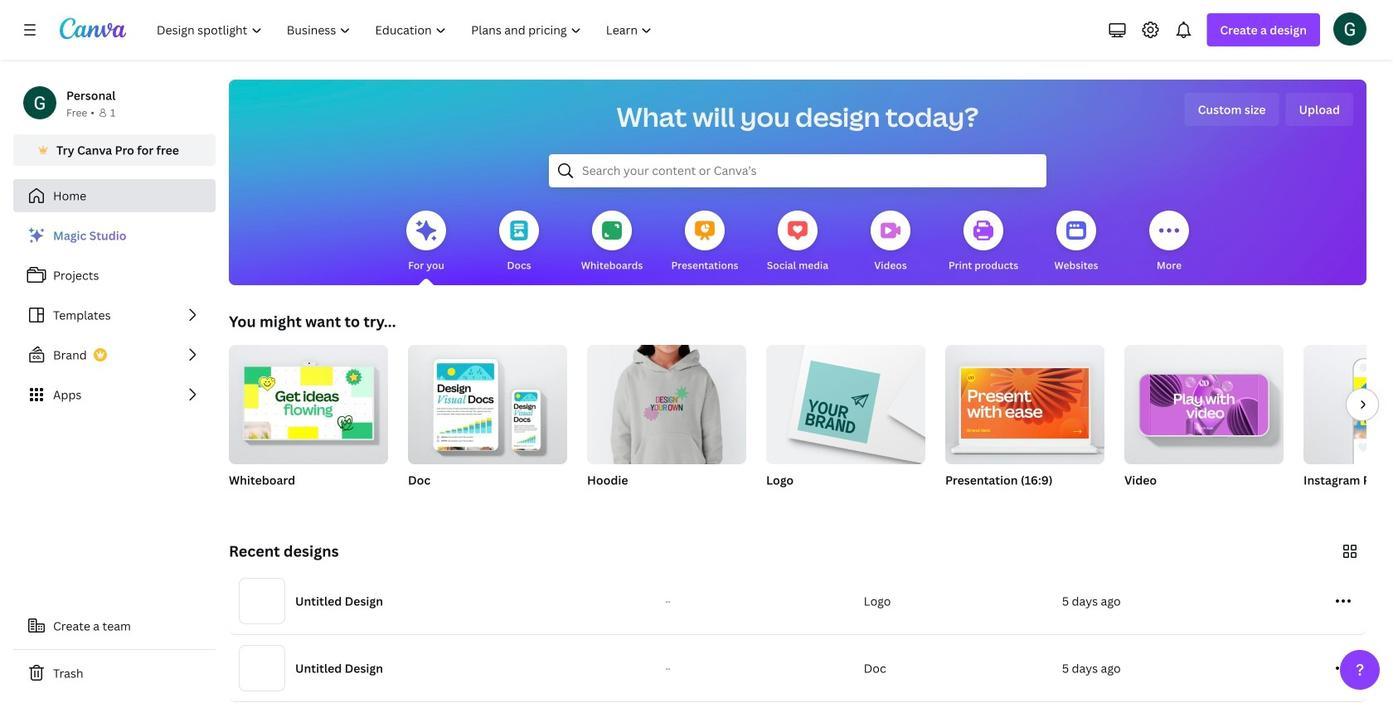 Task type: describe. For each thing, give the bounding box(es) containing it.
Search search field
[[582, 155, 1014, 187]]

greg robinson image
[[1334, 12, 1367, 45]]



Task type: locate. For each thing, give the bounding box(es) containing it.
top level navigation element
[[146, 13, 667, 46]]

list
[[13, 219, 216, 412]]

None search field
[[549, 154, 1047, 188]]

group
[[229, 339, 388, 509], [229, 339, 388, 465], [408, 339, 568, 509], [408, 339, 568, 465], [587, 339, 747, 509], [587, 339, 747, 465], [767, 339, 926, 509], [767, 339, 926, 465], [946, 345, 1105, 509], [946, 345, 1105, 465], [1125, 345, 1284, 509], [1304, 345, 1394, 509]]



Task type: vqa. For each thing, say whether or not it's contained in the screenshot.
The John.Smith@Acme.Com Text Field
no



